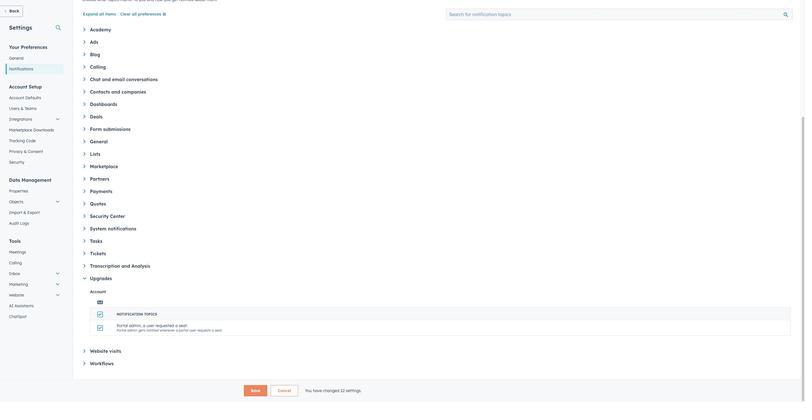Task type: locate. For each thing, give the bounding box(es) containing it.
caret image inside partners dropdown button
[[83, 177, 85, 181]]

11 caret image from the top
[[83, 362, 85, 365]]

caret image inside quotes dropdown button
[[83, 202, 85, 206]]

1 caret image from the top
[[83, 28, 85, 31]]

caret image for general
[[83, 140, 85, 143]]

account up account defaults
[[9, 84, 27, 90]]

calling up chat
[[90, 64, 106, 70]]

blog
[[90, 52, 100, 57]]

caret image inside form submissions dropdown button
[[83, 127, 85, 131]]

Search for notification topics search field
[[446, 9, 793, 20]]

data management element
[[6, 177, 63, 229]]

portal left admin,
[[117, 323, 128, 328]]

transcription and analysis button
[[83, 263, 791, 269]]

1 horizontal spatial all
[[132, 12, 137, 17]]

1 vertical spatial and
[[111, 89, 120, 95]]

& inside data management element
[[23, 210, 26, 215]]

0 vertical spatial marketplace
[[9, 128, 32, 133]]

caret image inside chat and email conversations dropdown button
[[83, 78, 85, 81]]

general
[[9, 56, 24, 61], [90, 139, 108, 145]]

0 vertical spatial account
[[9, 84, 27, 90]]

caret image inside payments 'dropdown button'
[[83, 190, 85, 193]]

tools element
[[6, 238, 63, 322]]

caret image inside blog 'dropdown button'
[[83, 53, 85, 56]]

security down privacy at the left of page
[[9, 160, 24, 165]]

1 horizontal spatial calling
[[90, 64, 106, 70]]

system notifications
[[90, 226, 136, 232]]

caret image inside tickets dropdown button
[[83, 252, 85, 255]]

caret image inside general dropdown button
[[83, 140, 85, 143]]

and right chat
[[102, 77, 111, 82]]

& for export
[[23, 210, 26, 215]]

caret image inside contacts and companies dropdown button
[[83, 90, 85, 94]]

2 portal from the top
[[117, 328, 126, 333]]

expand
[[83, 12, 98, 17]]

all left items
[[99, 12, 104, 17]]

2 vertical spatial and
[[121, 263, 130, 269]]

caret image inside tasks dropdown button
[[83, 239, 85, 243]]

calling inside the tools "element"
[[9, 261, 22, 266]]

2 vertical spatial &
[[23, 210, 26, 215]]

user
[[146, 323, 154, 328], [189, 328, 196, 333]]

export
[[27, 210, 40, 215]]

10 caret image from the top
[[83, 264, 85, 268]]

deals button
[[83, 114, 791, 120]]

import & export link
[[6, 207, 63, 218]]

website up the workflows
[[90, 349, 108, 354]]

you have changed 22 settings.
[[305, 388, 362, 394]]

2 vertical spatial account
[[90, 289, 106, 295]]

1 horizontal spatial marketplace
[[90, 164, 118, 169]]

seat. right whenever
[[179, 323, 188, 328]]

and for chat
[[102, 77, 111, 82]]

ads button
[[83, 39, 791, 45]]

marketing button
[[6, 279, 63, 290]]

payments button
[[83, 189, 791, 194]]

general down your
[[9, 56, 24, 61]]

caret image for website visits
[[83, 349, 85, 353]]

7 caret image from the top
[[83, 202, 85, 206]]

upgrades
[[90, 276, 112, 282]]

1 vertical spatial account
[[9, 95, 24, 100]]

security center button
[[83, 214, 791, 219]]

clear all preferences
[[120, 12, 161, 17]]

notification topics
[[117, 312, 157, 317]]

0 vertical spatial &
[[21, 106, 23, 111]]

whenever
[[160, 328, 175, 333]]

seat. right requests
[[215, 328, 222, 333]]

caret image for system notifications
[[83, 227, 85, 231]]

website for website
[[9, 293, 24, 298]]

have
[[313, 388, 322, 394]]

account for account setup
[[9, 84, 27, 90]]

chat
[[90, 77, 101, 82]]

all inside button
[[132, 12, 137, 17]]

0 horizontal spatial calling
[[9, 261, 22, 266]]

0 horizontal spatial website
[[9, 293, 24, 298]]

preferences
[[21, 44, 47, 50]]

caret image inside ads dropdown button
[[83, 40, 85, 44]]

security inside account setup element
[[9, 160, 24, 165]]

1 vertical spatial calling
[[9, 261, 22, 266]]

caret image inside 'academy' dropdown button
[[83, 28, 85, 31]]

caret image inside security center dropdown button
[[83, 214, 85, 218]]

caret image for chat and email conversations
[[83, 78, 85, 81]]

logs
[[20, 221, 29, 226]]

caret image inside upgrades dropdown button
[[83, 278, 86, 280]]

4 caret image from the top
[[83, 102, 85, 106]]

1 vertical spatial website
[[90, 349, 108, 354]]

calling button
[[83, 64, 791, 70]]

tasks
[[90, 239, 102, 244]]

0 horizontal spatial and
[[102, 77, 111, 82]]

account down upgrades
[[90, 289, 106, 295]]

user right gets
[[146, 323, 154, 328]]

and
[[102, 77, 111, 82], [111, 89, 120, 95], [121, 263, 130, 269]]

1 vertical spatial security
[[90, 214, 109, 219]]

upgrades button
[[83, 276, 791, 282]]

notifications
[[108, 226, 136, 232]]

1 all from the left
[[99, 12, 104, 17]]

caret image for payments
[[83, 190, 85, 193]]

user right portal
[[189, 328, 196, 333]]

teams
[[25, 106, 37, 111]]

preferences
[[138, 12, 161, 17]]

analysis
[[132, 263, 150, 269]]

caret image for partners
[[83, 177, 85, 181]]

& right users
[[21, 106, 23, 111]]

portal
[[117, 323, 128, 328], [117, 328, 126, 333]]

data management
[[9, 177, 51, 183]]

a
[[143, 323, 145, 328], [175, 323, 178, 328], [176, 328, 178, 333], [212, 328, 214, 333]]

general inside general link
[[9, 56, 24, 61]]

submissions
[[103, 126, 131, 132]]

objects
[[9, 199, 23, 205]]

caret image for dashboards
[[83, 102, 85, 106]]

tickets
[[90, 251, 106, 257]]

marketplace down integrations
[[9, 128, 32, 133]]

3 caret image from the top
[[83, 90, 85, 94]]

topics
[[144, 312, 157, 317]]

deals
[[90, 114, 103, 120]]

1 vertical spatial general
[[90, 139, 108, 145]]

0 vertical spatial website
[[9, 293, 24, 298]]

calling up inbox
[[9, 261, 22, 266]]

import & export
[[9, 210, 40, 215]]

marketplace for marketplace
[[90, 164, 118, 169]]

8 caret image from the top
[[83, 227, 85, 231]]

9 caret image from the top
[[83, 239, 85, 243]]

security for security center
[[90, 214, 109, 219]]

caret image inside 'calling' "dropdown button"
[[83, 65, 85, 69]]

0 vertical spatial and
[[102, 77, 111, 82]]

meetings link
[[6, 247, 63, 258]]

conversations
[[126, 77, 158, 82]]

caret image inside workflows dropdown button
[[83, 362, 85, 365]]

0 horizontal spatial marketplace
[[9, 128, 32, 133]]

general link
[[6, 53, 63, 64]]

2 all from the left
[[132, 12, 137, 17]]

general down "form"
[[90, 139, 108, 145]]

tools
[[9, 239, 21, 244]]

account for account defaults
[[9, 95, 24, 100]]

notified
[[146, 328, 159, 333]]

seat.
[[179, 323, 188, 328], [215, 328, 222, 333]]

0 vertical spatial security
[[9, 160, 24, 165]]

account setup
[[9, 84, 42, 90]]

website inside 'website' button
[[9, 293, 24, 298]]

1 horizontal spatial seat.
[[215, 328, 222, 333]]

0 vertical spatial general
[[9, 56, 24, 61]]

1 horizontal spatial and
[[111, 89, 120, 95]]

settings.
[[346, 388, 362, 394]]

tracking code link
[[6, 136, 63, 146]]

caret image inside marketplace dropdown button
[[83, 165, 85, 168]]

1 portal from the top
[[117, 323, 128, 328]]

audit
[[9, 221, 19, 226]]

1 vertical spatial &
[[24, 149, 27, 154]]

caret image inside website visits dropdown button
[[83, 349, 85, 353]]

website visits button
[[83, 349, 791, 354]]

tracking code
[[9, 138, 36, 143]]

caret image inside deals dropdown button
[[83, 115, 85, 118]]

downloads
[[33, 128, 54, 133]]

portal admin, a user requested a seat. portal admin gets notified whenever a portal user requests a seat.
[[117, 323, 222, 333]]

and for contacts
[[111, 89, 120, 95]]

notification
[[117, 312, 143, 317]]

5 caret image from the top
[[83, 127, 85, 131]]

2 horizontal spatial and
[[121, 263, 130, 269]]

website down marketing
[[9, 293, 24, 298]]

& left export
[[23, 210, 26, 215]]

0 horizontal spatial general
[[9, 56, 24, 61]]

1 horizontal spatial website
[[90, 349, 108, 354]]

ai assistants
[[9, 304, 34, 309]]

your preferences element
[[6, 44, 63, 74]]

1 horizontal spatial security
[[90, 214, 109, 219]]

& right privacy at the left of page
[[24, 149, 27, 154]]

caret image for transcription and analysis
[[83, 264, 85, 268]]

caret image for tasks
[[83, 239, 85, 243]]

consent
[[28, 149, 43, 154]]

0 horizontal spatial all
[[99, 12, 104, 17]]

account defaults
[[9, 95, 41, 100]]

security
[[9, 160, 24, 165], [90, 214, 109, 219]]

account up users
[[9, 95, 24, 100]]

security for security
[[9, 160, 24, 165]]

clear all preferences button
[[120, 11, 168, 18]]

marketplace up partners
[[90, 164, 118, 169]]

caret image inside system notifications dropdown button
[[83, 227, 85, 231]]

caret image for marketplace
[[83, 165, 85, 168]]

caret image
[[83, 28, 85, 31], [83, 65, 85, 69], [83, 90, 85, 94], [83, 102, 85, 106], [83, 127, 85, 131], [83, 152, 85, 156], [83, 202, 85, 206], [83, 227, 85, 231], [83, 239, 85, 243], [83, 264, 85, 268], [83, 362, 85, 365]]

email
[[112, 77, 125, 82]]

2 caret image from the top
[[83, 65, 85, 69]]

objects button
[[6, 197, 63, 207]]

website for website visits
[[90, 349, 108, 354]]

account setup element
[[6, 84, 63, 168]]

1 vertical spatial marketplace
[[90, 164, 118, 169]]

form submissions button
[[83, 126, 791, 132]]

6 caret image from the top
[[83, 152, 85, 156]]

portal left admin
[[117, 328, 126, 333]]

and down email
[[111, 89, 120, 95]]

0 vertical spatial calling
[[90, 64, 106, 70]]

calling
[[90, 64, 106, 70], [9, 261, 22, 266]]

caret image inside dashboards 'dropdown button'
[[83, 102, 85, 106]]

account
[[9, 84, 27, 90], [9, 95, 24, 100], [90, 289, 106, 295]]

contacts and companies button
[[83, 89, 791, 95]]

caret image inside the transcription and analysis dropdown button
[[83, 264, 85, 268]]

security up system in the left bottom of the page
[[90, 214, 109, 219]]

marketplace for marketplace downloads
[[9, 128, 32, 133]]

and left analysis
[[121, 263, 130, 269]]

marketplace inside account setup element
[[9, 128, 32, 133]]

save
[[251, 388, 260, 394]]

all right clear
[[132, 12, 137, 17]]

0 horizontal spatial security
[[9, 160, 24, 165]]

caret image
[[83, 40, 85, 44], [83, 53, 85, 56], [83, 78, 85, 81], [83, 115, 85, 118], [83, 140, 85, 143], [83, 165, 85, 168], [83, 177, 85, 181], [83, 190, 85, 193], [83, 214, 85, 218], [83, 252, 85, 255], [83, 278, 86, 280], [83, 349, 85, 353]]

caret image inside lists dropdown button
[[83, 152, 85, 156]]

your preferences
[[9, 44, 47, 50]]



Task type: describe. For each thing, give the bounding box(es) containing it.
caret image for deals
[[83, 115, 85, 118]]

visits
[[109, 349, 121, 354]]

tasks button
[[83, 239, 791, 244]]

expand all items button
[[83, 12, 116, 17]]

dashboards
[[90, 102, 117, 107]]

marketplace button
[[83, 164, 791, 169]]

ads
[[90, 39, 98, 45]]

all for clear
[[132, 12, 137, 17]]

account defaults link
[[6, 93, 63, 103]]

caret image for quotes
[[83, 202, 85, 206]]

chatspot
[[9, 314, 27, 319]]

cancel
[[278, 388, 291, 394]]

clear
[[120, 12, 131, 17]]

code
[[26, 138, 36, 143]]

caret image for upgrades
[[83, 278, 86, 280]]

website button
[[6, 290, 63, 301]]

academy
[[90, 27, 111, 33]]

general button
[[83, 139, 791, 145]]

requests
[[197, 328, 211, 333]]

tracking
[[9, 138, 25, 143]]

ai assistants link
[[6, 301, 63, 311]]

companies
[[121, 89, 146, 95]]

integrations button
[[6, 114, 63, 125]]

assistants
[[15, 304, 34, 309]]

transcription
[[90, 263, 120, 269]]

tickets button
[[83, 251, 791, 257]]

chatspot link
[[6, 311, 63, 322]]

0 horizontal spatial user
[[146, 323, 154, 328]]

admin
[[127, 328, 137, 333]]

items
[[105, 12, 116, 17]]

ai
[[9, 304, 13, 309]]

caret image for workflows
[[83, 362, 85, 365]]

& for consent
[[24, 149, 27, 154]]

users & teams
[[9, 106, 37, 111]]

defaults
[[25, 95, 41, 100]]

center
[[110, 214, 125, 219]]

meetings
[[9, 250, 26, 255]]

22
[[341, 388, 345, 394]]

partners
[[90, 176, 109, 182]]

portal
[[179, 328, 188, 333]]

caret image for security center
[[83, 214, 85, 218]]

data
[[9, 177, 20, 183]]

transcription and analysis
[[90, 263, 150, 269]]

quotes button
[[83, 201, 791, 207]]

save button
[[244, 385, 267, 397]]

1 horizontal spatial general
[[90, 139, 108, 145]]

caret image for calling
[[83, 65, 85, 69]]

workflows
[[90, 361, 114, 367]]

academy button
[[83, 27, 791, 33]]

expand all items
[[83, 12, 116, 17]]

system
[[90, 226, 106, 232]]

changed
[[323, 388, 339, 394]]

caret image for lists
[[83, 152, 85, 156]]

cancel button
[[271, 385, 298, 397]]

marketing
[[9, 282, 28, 287]]

0 horizontal spatial seat.
[[179, 323, 188, 328]]

payments
[[90, 189, 112, 194]]

security center
[[90, 214, 125, 219]]

lists
[[90, 151, 100, 157]]

caret image for academy
[[83, 28, 85, 31]]

privacy & consent link
[[6, 146, 63, 157]]

settings
[[9, 24, 32, 31]]

import
[[9, 210, 22, 215]]

chat and email conversations button
[[83, 77, 791, 82]]

caret image for form submissions
[[83, 127, 85, 131]]

back link
[[0, 6, 23, 17]]

security link
[[6, 157, 63, 168]]

privacy & consent
[[9, 149, 43, 154]]

back
[[9, 8, 19, 14]]

website visits
[[90, 349, 121, 354]]

& for teams
[[21, 106, 23, 111]]

lists button
[[83, 151, 791, 157]]

audit logs
[[9, 221, 29, 226]]

dashboards button
[[83, 102, 791, 107]]

caret image for contacts and companies
[[83, 90, 85, 94]]

users & teams link
[[6, 103, 63, 114]]

requested
[[156, 323, 174, 328]]

workflows button
[[83, 361, 791, 367]]

your
[[9, 44, 19, 50]]

quotes
[[90, 201, 106, 207]]

all for expand
[[99, 12, 104, 17]]

1 horizontal spatial user
[[189, 328, 196, 333]]

management
[[22, 177, 51, 183]]

gets
[[138, 328, 145, 333]]

caret image for tickets
[[83, 252, 85, 255]]

and for transcription
[[121, 263, 130, 269]]

notifications
[[9, 66, 33, 72]]

system notifications button
[[83, 226, 791, 232]]

caret image for ads
[[83, 40, 85, 44]]

contacts and companies
[[90, 89, 146, 95]]

you
[[305, 388, 312, 394]]

chat and email conversations
[[90, 77, 158, 82]]

caret image for blog
[[83, 53, 85, 56]]

setup
[[29, 84, 42, 90]]

privacy
[[9, 149, 23, 154]]

contacts
[[90, 89, 110, 95]]



Task type: vqa. For each thing, say whether or not it's contained in the screenshot.
You at the bottom of the page
yes



